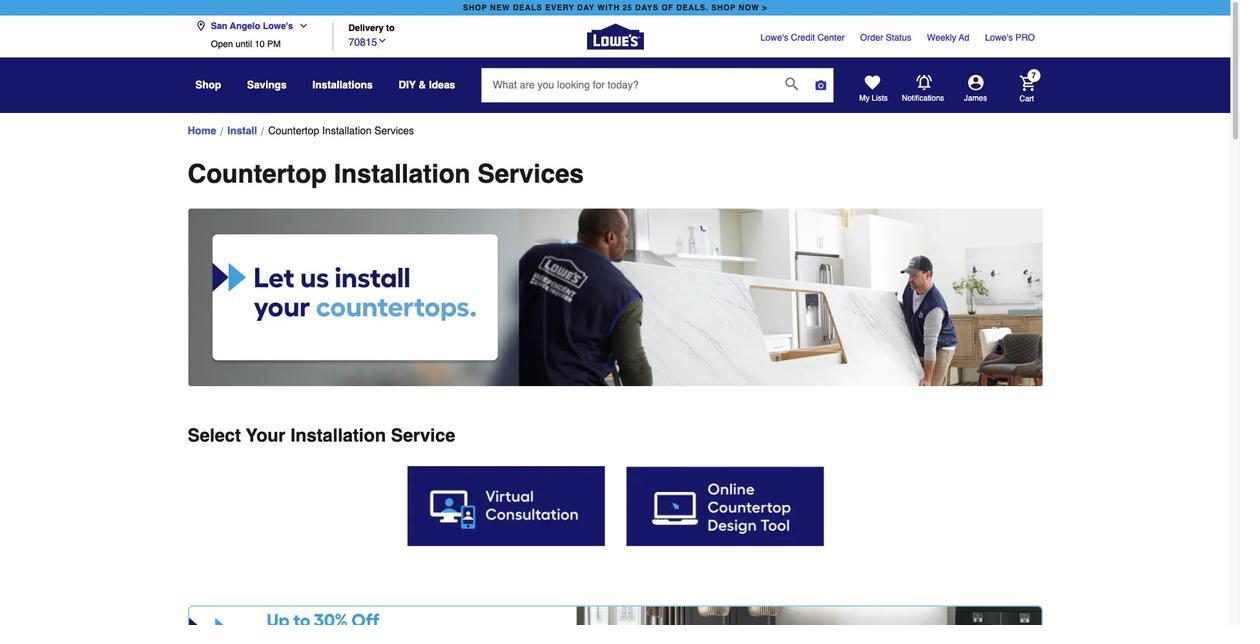 Task type: describe. For each thing, give the bounding box(es) containing it.
search image
[[785, 77, 798, 90]]

70815
[[348, 37, 377, 48]]

10
[[255, 39, 265, 49]]

select
[[188, 425, 241, 446]]

let us install your countertops. image
[[188, 209, 1043, 386]]

2 shop from the left
[[711, 3, 736, 12]]

every
[[545, 3, 574, 12]]

1 vertical spatial countertop
[[188, 159, 327, 189]]

online countertop design tool. image
[[626, 466, 824, 546]]

lowe's credit center link
[[761, 31, 845, 44]]

&
[[419, 79, 426, 91]]

shop new deals every day with 25 days of deals. shop now >
[[463, 3, 768, 12]]

ad
[[959, 32, 970, 43]]

your
[[246, 425, 285, 446]]

installations
[[313, 79, 373, 91]]

james button
[[945, 75, 1007, 103]]

home link
[[188, 123, 216, 139]]

diy & ideas button
[[399, 74, 455, 97]]

1 vertical spatial countertop installation services
[[188, 159, 584, 189]]

ideas
[[429, 79, 455, 91]]

lists
[[872, 94, 888, 103]]

credit
[[791, 32, 815, 43]]

lowe's for lowe's credit center
[[761, 32, 788, 43]]

virtual consultation. image
[[407, 466, 605, 546]]

lowe's home improvement lists image
[[865, 75, 880, 90]]

install link
[[227, 123, 257, 139]]

center
[[818, 32, 845, 43]]

lowe's home improvement cart image
[[1020, 75, 1035, 91]]

shop new deals every day with 25 days of deals. shop now > link
[[460, 0, 770, 16]]

until
[[236, 39, 252, 49]]

savings
[[247, 79, 287, 91]]

countertop installation services link
[[268, 123, 414, 139]]

savings button
[[247, 74, 287, 97]]

>
[[762, 3, 768, 12]]

weekly ad
[[927, 32, 970, 43]]

advertisement region
[[188, 605, 1043, 625]]

installation inside 'link'
[[322, 125, 372, 137]]

lowe's home improvement notification center image
[[916, 75, 932, 90]]

open until 10 pm
[[211, 39, 281, 49]]

service
[[391, 425, 455, 446]]

order
[[860, 32, 883, 43]]

james
[[964, 94, 987, 103]]

shop button
[[195, 74, 221, 97]]

lowe's home improvement logo image
[[587, 8, 644, 65]]

my lists
[[859, 94, 888, 103]]

weekly
[[927, 32, 957, 43]]

pm
[[267, 39, 281, 49]]

of
[[662, 3, 674, 12]]

countertop inside 'link'
[[268, 125, 319, 137]]

my
[[859, 94, 870, 103]]

with
[[597, 3, 620, 12]]

day
[[577, 3, 595, 12]]



Task type: vqa. For each thing, say whether or not it's contained in the screenshot.
'shop' for shop All Plumbing
no



Task type: locate. For each thing, give the bounding box(es) containing it.
countertop installation services down installations button
[[268, 125, 414, 137]]

70815 button
[[348, 33, 388, 50]]

shop
[[463, 3, 487, 12], [711, 3, 736, 12]]

0 vertical spatial countertop
[[268, 125, 319, 137]]

1 shop from the left
[[463, 3, 487, 12]]

lowe's pro
[[985, 32, 1035, 43]]

services inside 'link'
[[374, 125, 414, 137]]

0 horizontal spatial services
[[374, 125, 414, 137]]

Search Query text field
[[482, 68, 775, 102]]

to
[[386, 23, 395, 33]]

deals.
[[676, 3, 709, 12]]

angelo
[[230, 21, 260, 31]]

0 vertical spatial installation
[[322, 125, 372, 137]]

chevron down image
[[293, 21, 309, 31], [377, 35, 388, 46]]

notifications
[[902, 94, 944, 103]]

7
[[1032, 71, 1036, 80]]

weekly ad link
[[927, 31, 970, 44]]

days
[[635, 3, 659, 12]]

cart
[[1020, 94, 1034, 103]]

None search field
[[481, 68, 834, 115]]

installation
[[322, 125, 372, 137], [334, 159, 470, 189], [291, 425, 386, 446]]

lowe's for lowe's pro
[[985, 32, 1013, 43]]

0 horizontal spatial lowe's
[[263, 21, 293, 31]]

lowe's up pm
[[263, 21, 293, 31]]

san angelo lowe's button
[[195, 13, 314, 39]]

2 horizontal spatial lowe's
[[985, 32, 1013, 43]]

now
[[739, 3, 760, 12]]

1 horizontal spatial shop
[[711, 3, 736, 12]]

status
[[886, 32, 912, 43]]

diy
[[399, 79, 416, 91]]

1 horizontal spatial services
[[478, 159, 584, 189]]

chevron down image right the angelo
[[293, 21, 309, 31]]

0 vertical spatial chevron down image
[[293, 21, 309, 31]]

lowe's pro link
[[985, 31, 1035, 44]]

0 horizontal spatial chevron down image
[[293, 21, 309, 31]]

san
[[211, 21, 227, 31]]

order status link
[[860, 31, 912, 44]]

camera image
[[814, 79, 827, 92]]

san angelo lowe's
[[211, 21, 293, 31]]

diy & ideas
[[399, 79, 455, 91]]

pro
[[1015, 32, 1035, 43]]

countertop installation services
[[268, 125, 414, 137], [188, 159, 584, 189]]

1 vertical spatial installation
[[334, 159, 470, 189]]

1 vertical spatial chevron down image
[[377, 35, 388, 46]]

order status
[[860, 32, 912, 43]]

countertop
[[268, 125, 319, 137], [188, 159, 327, 189]]

shop left "now"
[[711, 3, 736, 12]]

2 vertical spatial installation
[[291, 425, 386, 446]]

chevron down image down to
[[377, 35, 388, 46]]

lowe's
[[263, 21, 293, 31], [761, 32, 788, 43], [985, 32, 1013, 43]]

countertop installation services down countertop installation services 'link'
[[188, 159, 584, 189]]

open
[[211, 39, 233, 49]]

my lists link
[[859, 75, 888, 103]]

1 horizontal spatial lowe's
[[761, 32, 788, 43]]

lowe's inside button
[[263, 21, 293, 31]]

select your installation service
[[188, 425, 455, 446]]

services
[[374, 125, 414, 137], [478, 159, 584, 189]]

1 vertical spatial services
[[478, 159, 584, 189]]

shop
[[195, 79, 221, 91]]

installations button
[[313, 74, 373, 97]]

home
[[188, 125, 216, 137]]

0 vertical spatial countertop installation services
[[268, 125, 414, 137]]

delivery
[[348, 23, 384, 33]]

0 horizontal spatial shop
[[463, 3, 487, 12]]

lowe's left credit
[[761, 32, 788, 43]]

chevron down image inside the 70815 button
[[377, 35, 388, 46]]

shop left new
[[463, 3, 487, 12]]

delivery to
[[348, 23, 395, 33]]

new
[[490, 3, 510, 12]]

countertop down install
[[188, 159, 327, 189]]

install
[[227, 125, 257, 137]]

lowe's credit center
[[761, 32, 845, 43]]

chevron down image inside san angelo lowe's button
[[293, 21, 309, 31]]

lowe's left 'pro'
[[985, 32, 1013, 43]]

countertop right install link
[[268, 125, 319, 137]]

1 horizontal spatial chevron down image
[[377, 35, 388, 46]]

location image
[[195, 21, 206, 31]]

deals
[[513, 3, 542, 12]]

25
[[623, 3, 633, 12]]

0 vertical spatial services
[[374, 125, 414, 137]]



